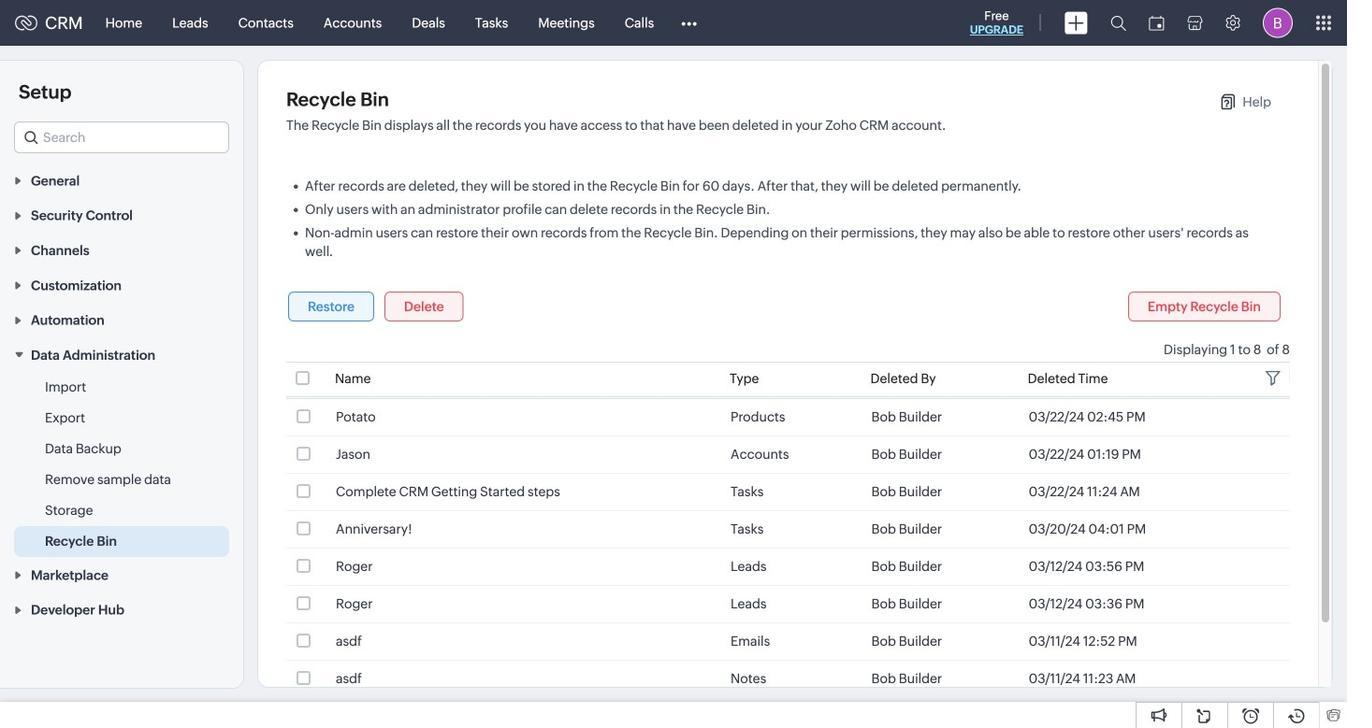 Task type: locate. For each thing, give the bounding box(es) containing it.
Search text field
[[15, 123, 228, 153]]

profile image
[[1263, 8, 1293, 38]]

search image
[[1111, 15, 1126, 31]]

logo image
[[15, 15, 37, 30]]

region
[[0, 372, 243, 558]]

search element
[[1099, 0, 1138, 46]]

None field
[[14, 122, 229, 153]]

None button
[[288, 292, 374, 322], [384, 292, 464, 322], [1128, 292, 1281, 322], [288, 292, 374, 322], [384, 292, 464, 322], [1128, 292, 1281, 322]]



Task type: vqa. For each thing, say whether or not it's contained in the screenshot.
logo
yes



Task type: describe. For each thing, give the bounding box(es) containing it.
create menu image
[[1065, 12, 1088, 34]]

create menu element
[[1053, 0, 1099, 45]]

calendar image
[[1149, 15, 1165, 30]]

profile element
[[1252, 0, 1304, 45]]

Other Modules field
[[669, 8, 709, 38]]



